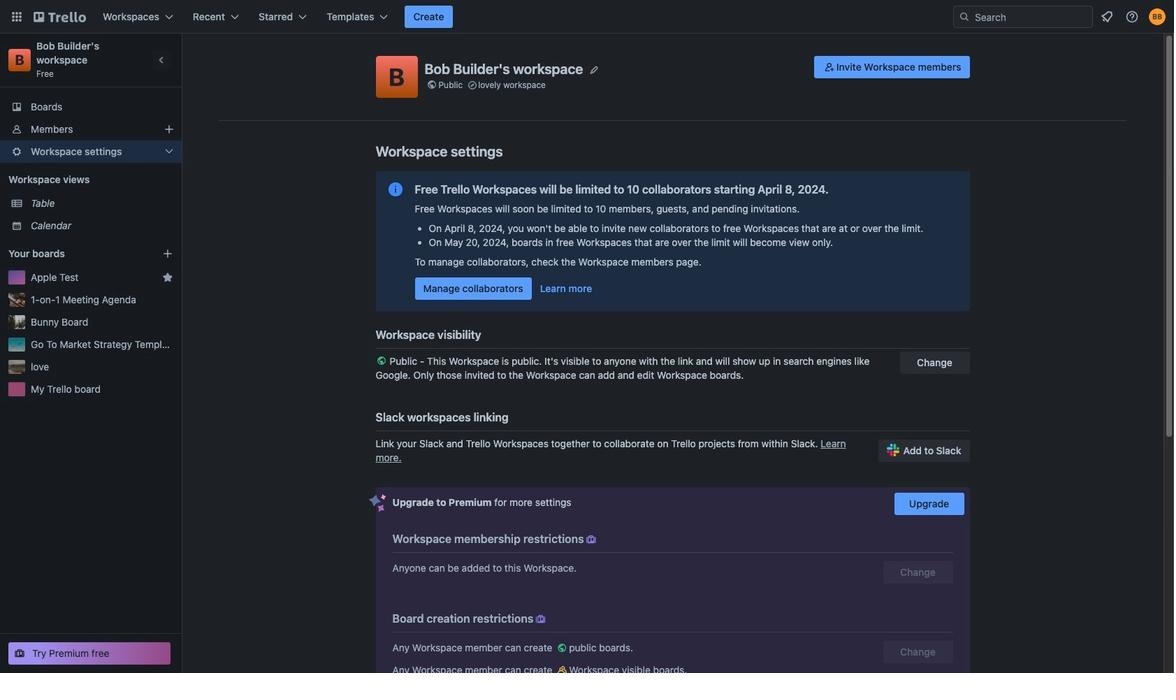 Task type: vqa. For each thing, say whether or not it's contained in the screenshot.
the Switch to… ICON
yes



Task type: describe. For each thing, give the bounding box(es) containing it.
sparkle image
[[369, 494, 386, 512]]

switch to… image
[[10, 10, 24, 24]]

search image
[[959, 11, 970, 22]]

Search field
[[970, 6, 1093, 27]]

1 vertical spatial sm image
[[584, 533, 598, 547]]

add board image
[[162, 248, 173, 259]]

0 horizontal spatial sm image
[[534, 612, 548, 626]]

starred icon image
[[162, 272, 173, 283]]

your boards with 6 items element
[[8, 245, 141, 262]]

2 vertical spatial sm image
[[555, 641, 569, 655]]

0 notifications image
[[1099, 8, 1116, 25]]



Task type: locate. For each thing, give the bounding box(es) containing it.
1 horizontal spatial sm image
[[555, 663, 569, 673]]

0 horizontal spatial sm image
[[555, 641, 569, 655]]

0 vertical spatial sm image
[[823, 60, 837, 74]]

1 vertical spatial sm image
[[555, 663, 569, 673]]

sm image
[[823, 60, 837, 74], [584, 533, 598, 547], [555, 641, 569, 655]]

workspace navigation collapse icon image
[[152, 50, 172, 70]]

primary element
[[0, 0, 1175, 34]]

open information menu image
[[1126, 10, 1140, 24]]

2 horizontal spatial sm image
[[823, 60, 837, 74]]

sm image
[[534, 612, 548, 626], [555, 663, 569, 673]]

back to home image
[[34, 6, 86, 28]]

1 horizontal spatial sm image
[[584, 533, 598, 547]]

0 vertical spatial sm image
[[534, 612, 548, 626]]

bob builder (bobbuilder40) image
[[1149, 8, 1166, 25]]



